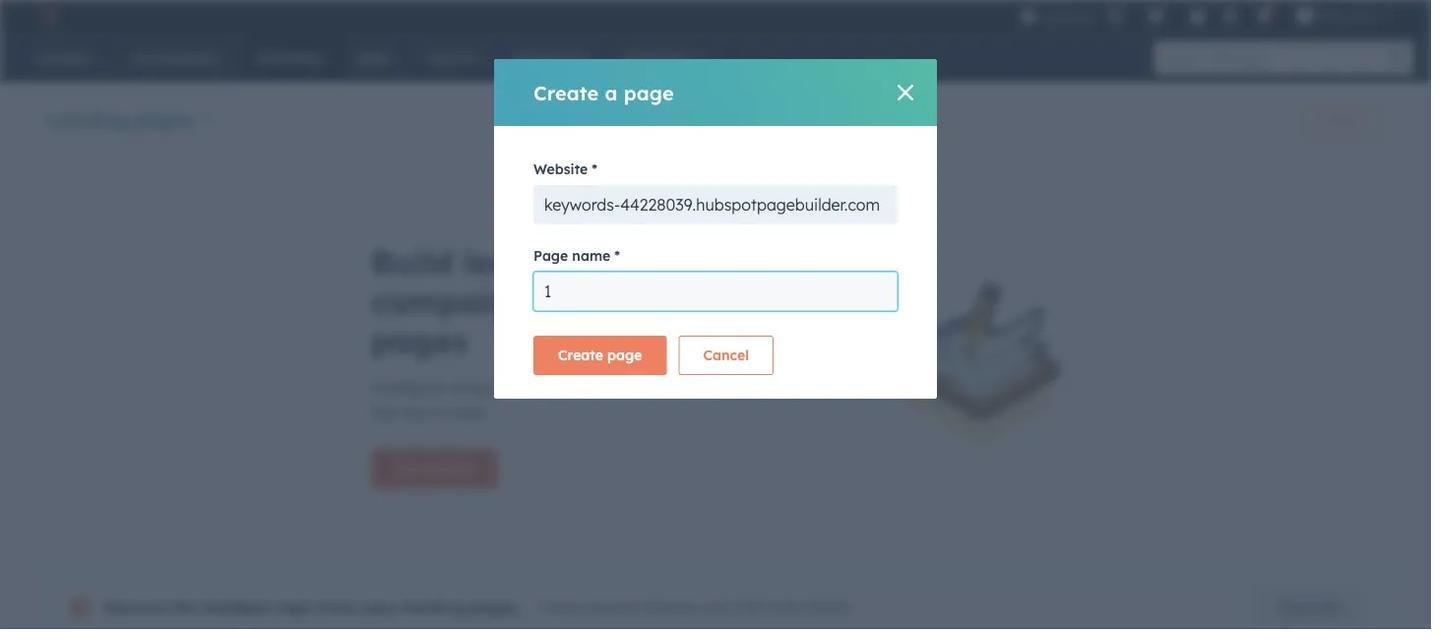 Task type: vqa. For each thing, say whether or not it's contained in the screenshot.
Link opens in a new window icon
no



Task type: locate. For each thing, give the bounding box(es) containing it.
0 horizontal spatial pages
[[134, 107, 194, 131]]

hubspot
[[202, 598, 272, 617]]

the
[[172, 598, 197, 617]]

create a page
[[534, 80, 674, 105]]

create for create a page
[[534, 80, 599, 105]]

1 vertical spatial create
[[1319, 113, 1356, 128]]

1 vertical spatial with
[[704, 599, 731, 616]]

pages up hubspot's
[[371, 321, 468, 360]]

pages inside popup button
[[134, 107, 194, 131]]

2 horizontal spatial pages
[[768, 378, 814, 398]]

help button
[[1181, 0, 1214, 32]]

2 vertical spatial pages
[[768, 378, 814, 398]]

create inside popup button
[[1319, 113, 1356, 128]]

hubspot link
[[24, 4, 74, 28]]

fast
[[371, 403, 400, 422]]

2 vertical spatial create
[[558, 347, 604, 364]]

1 horizontal spatial landing
[[637, 282, 759, 321]]

name
[[572, 247, 611, 264]]

website *
[[534, 160, 598, 178]]

create down search hubspot search box
[[1319, 113, 1356, 128]]

0 vertical spatial landing
[[637, 282, 759, 321]]

unlock
[[537, 599, 581, 616]]

campaigns
[[371, 282, 548, 321]]

0 vertical spatial pages
[[134, 107, 194, 131]]

create inside button
[[558, 347, 604, 364]]

page up makes
[[608, 347, 642, 364]]

* right website
[[592, 160, 598, 178]]

menu
[[1017, 0, 1408, 32]]

create for create page
[[558, 347, 604, 364]]

upgrade inside upgrade link
[[1280, 599, 1339, 616]]

notifications image
[[1255, 9, 1272, 27]]

pages.
[[469, 598, 521, 617]]

1 horizontal spatial upgrade
[[1280, 599, 1339, 616]]

started
[[424, 460, 473, 477]]

create
[[534, 80, 599, 105], [1319, 113, 1356, 128], [558, 347, 604, 364]]

landing up cancel
[[637, 282, 759, 321]]

1 horizontal spatial pages
[[371, 321, 468, 360]]

and
[[404, 403, 433, 422]]

1 vertical spatial upgrade
[[1280, 599, 1339, 616]]

Page name * text field
[[534, 272, 898, 311]]

0 vertical spatial upgrade
[[1041, 9, 1094, 25]]

keywords-44228039.hubspotpagebuilder.com
[[544, 195, 880, 215]]

page name *
[[534, 247, 620, 264]]

44228039.hubspotpagebuilder.com
[[620, 195, 880, 215]]

with left crm on the bottom of page
[[704, 599, 731, 616]]

website
[[534, 160, 588, 178]]

get started button
[[371, 449, 498, 488]]

0 horizontal spatial landing
[[403, 598, 464, 617]]

lead-
[[464, 242, 547, 282]]

0 vertical spatial create
[[534, 80, 599, 105]]

page inside button
[[608, 347, 642, 364]]

page
[[534, 247, 568, 264]]

logo
[[277, 598, 312, 617]]

with down name
[[558, 282, 627, 321]]

1 horizontal spatial with
[[704, 599, 731, 616]]

new
[[734, 378, 764, 398]]

hubspot image
[[35, 4, 59, 28]]

hubspot's drag-and-drop editor makes creating new pages fast and simple.
[[371, 378, 814, 422]]

unlock premium features with crm suite starter.
[[537, 599, 853, 616]]

*
[[592, 160, 598, 178], [615, 247, 620, 264]]

search button
[[1380, 41, 1414, 75]]

page right a
[[624, 80, 674, 105]]

0 horizontal spatial *
[[592, 160, 598, 178]]

upgrade link
[[1255, 588, 1364, 627]]

pages
[[134, 107, 194, 131], [371, 321, 468, 360], [768, 378, 814, 398]]

1 vertical spatial pages
[[371, 321, 468, 360]]

marketplaces button
[[1136, 0, 1177, 32]]

* right name
[[615, 247, 620, 264]]

drop
[[528, 378, 563, 398]]

landing right your
[[403, 598, 464, 617]]

landing pages
[[47, 107, 194, 131]]

pages right the "new"
[[768, 378, 814, 398]]

creating
[[668, 378, 730, 398]]

1 vertical spatial *
[[615, 247, 620, 264]]

1 horizontal spatial *
[[615, 247, 620, 264]]

features
[[647, 599, 700, 616]]

cancel
[[703, 347, 749, 364]]

close image
[[898, 85, 914, 100]]

page
[[624, 80, 674, 105], [608, 347, 642, 364]]

0 horizontal spatial with
[[558, 282, 627, 321]]

create up "editor"
[[558, 347, 604, 364]]

create left a
[[534, 80, 599, 105]]

settings image
[[1222, 8, 1239, 26]]

pages right landing
[[134, 107, 194, 131]]

a
[[605, 80, 618, 105]]

1 vertical spatial page
[[608, 347, 642, 364]]

your
[[361, 598, 398, 617]]

calling icon button
[[1098, 3, 1132, 29]]

upgrade
[[1041, 9, 1094, 25], [1280, 599, 1339, 616]]

marketplaces image
[[1147, 9, 1165, 27]]

cancel button
[[679, 336, 774, 375]]

0 vertical spatial page
[[624, 80, 674, 105]]

with
[[558, 282, 627, 321], [704, 599, 731, 616]]

0 vertical spatial with
[[558, 282, 627, 321]]

settings link
[[1218, 5, 1243, 26]]

remove the hubspot logo from your landing pages.
[[103, 598, 521, 617]]

with inside build lead-capturing campaigns with landing pages
[[558, 282, 627, 321]]

landing
[[637, 282, 759, 321], [403, 598, 464, 617]]

landing pages banner
[[47, 98, 1384, 144]]



Task type: describe. For each thing, give the bounding box(es) containing it.
search image
[[1390, 51, 1404, 65]]

hubspot's
[[371, 378, 447, 398]]

premium
[[585, 599, 643, 616]]

create for create
[[1319, 113, 1356, 128]]

landing
[[47, 107, 128, 131]]

editor
[[567, 378, 611, 398]]

get started
[[396, 460, 473, 477]]

landing inside build lead-capturing campaigns with landing pages
[[637, 282, 759, 321]]

keywords-44228039.hubspotpagebuilder.com button
[[534, 185, 898, 224]]

create page button
[[534, 336, 667, 375]]

capturing
[[547, 242, 704, 282]]

create page
[[558, 347, 642, 364]]

and-
[[493, 378, 528, 398]]

pages inside build lead-capturing campaigns with landing pages
[[371, 321, 468, 360]]

menu containing johnsmith
[[1017, 0, 1408, 32]]

1 vertical spatial landing
[[403, 598, 464, 617]]

johnsmith button
[[1284, 0, 1406, 32]]

landing pages button
[[47, 105, 212, 133]]

upgrade image
[[1019, 8, 1037, 26]]

suite
[[769, 599, 802, 616]]

get
[[396, 460, 420, 477]]

keywords-
[[544, 195, 621, 215]]

johnsmith
[[1318, 7, 1376, 24]]

Search HubSpot search field
[[1155, 41, 1396, 75]]

0 vertical spatial *
[[592, 160, 598, 178]]

notifications button
[[1247, 0, 1280, 32]]

calling icon image
[[1106, 8, 1124, 25]]

create a page dialog
[[494, 59, 937, 399]]

from
[[317, 598, 356, 617]]

help image
[[1189, 9, 1206, 27]]

drag-
[[452, 378, 493, 398]]

build lead-capturing campaigns with landing pages
[[371, 242, 759, 360]]

0 horizontal spatial upgrade
[[1041, 9, 1094, 25]]

build
[[371, 242, 453, 282]]

makes
[[615, 378, 664, 398]]

create button
[[1302, 104, 1384, 136]]

remove
[[103, 598, 167, 617]]

crm
[[735, 599, 765, 616]]

starter.
[[806, 599, 853, 616]]

pages inside hubspot's drag-and-drop editor makes creating new pages fast and simple.
[[768, 378, 814, 398]]

simple.
[[437, 403, 489, 422]]

john smith image
[[1296, 7, 1314, 25]]



